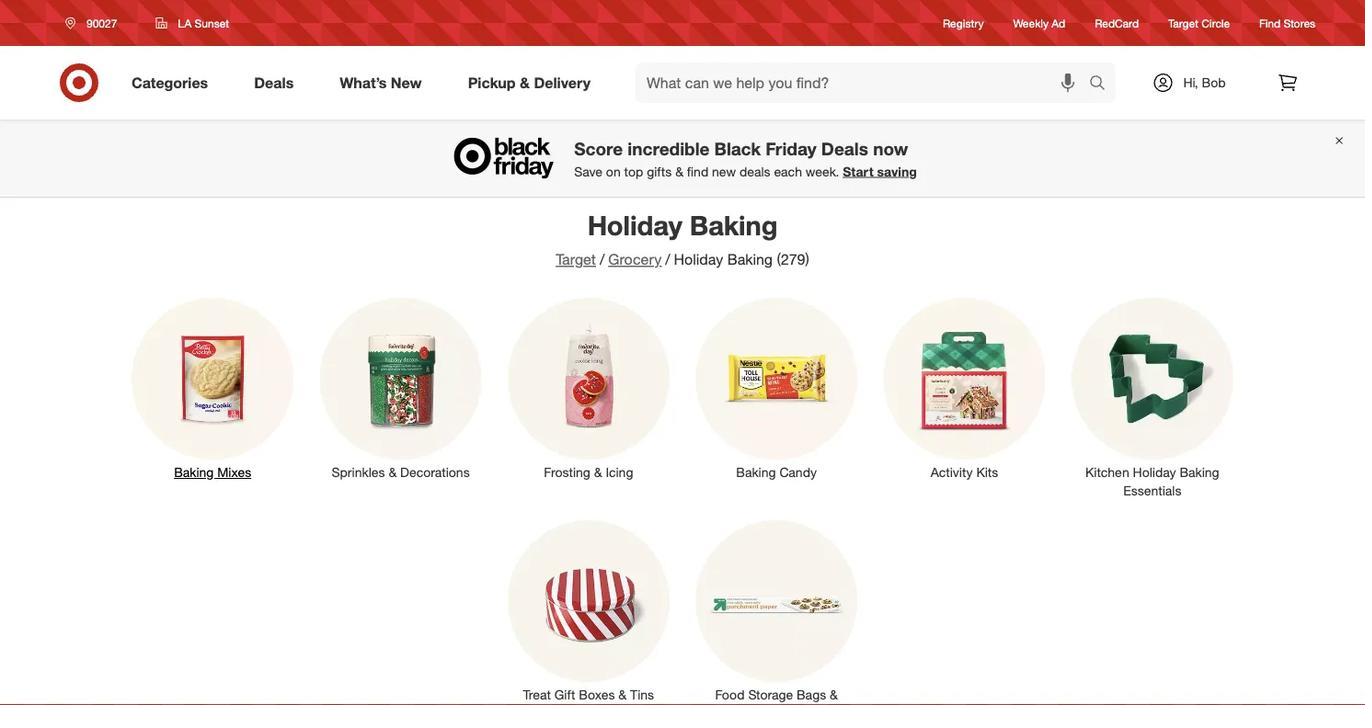 Task type: locate. For each thing, give the bounding box(es) containing it.
deals up start
[[821, 138, 868, 159]]

& right pickup at the left of the page
[[520, 74, 530, 92]]

target left circle
[[1168, 16, 1199, 30]]

find
[[1260, 16, 1281, 30]]

1 horizontal spatial /
[[665, 251, 670, 269]]

1 horizontal spatial deals
[[821, 138, 868, 159]]

registry link
[[943, 15, 984, 31]]

baking mixes link
[[119, 294, 307, 482]]

circle
[[1202, 16, 1230, 30]]

baking
[[690, 209, 778, 242], [727, 251, 773, 269], [174, 465, 214, 481], [736, 465, 776, 481], [1180, 465, 1220, 481]]

baking left mixes at the bottom of the page
[[174, 465, 214, 481]]

&
[[520, 74, 530, 92], [675, 163, 684, 180], [389, 465, 397, 481], [594, 465, 602, 481], [619, 687, 627, 703], [830, 687, 838, 703]]

baking up essentials
[[1180, 465, 1220, 481]]

activity kits
[[931, 465, 998, 481]]

baking inside kitchen holiday baking essentials
[[1180, 465, 1220, 481]]

baking left (279)
[[727, 251, 773, 269]]

holiday right grocery
[[674, 251, 723, 269]]

weekly
[[1013, 16, 1049, 30]]

find stores
[[1260, 16, 1316, 30]]

0 horizontal spatial target
[[556, 251, 596, 269]]

holiday up 'grocery' link
[[588, 209, 682, 242]]

deals
[[254, 74, 294, 92], [821, 138, 868, 159]]

& left find
[[675, 163, 684, 180]]

1 vertical spatial target
[[556, 251, 596, 269]]

2 / from the left
[[665, 251, 670, 269]]

hi,
[[1184, 75, 1199, 91]]

target left grocery
[[556, 251, 596, 269]]

& right bags
[[830, 687, 838, 703]]

/ right the target link
[[600, 251, 605, 269]]

food
[[715, 687, 745, 703]]

holiday up essentials
[[1133, 465, 1176, 481]]

weekly ad link
[[1013, 15, 1066, 31]]

& left icing
[[594, 465, 602, 481]]

search button
[[1081, 63, 1125, 107]]

0 vertical spatial target
[[1168, 16, 1199, 30]]

pickup
[[468, 74, 516, 92]]

/ right grocery
[[665, 251, 670, 269]]

sprinkles & decorations link
[[307, 294, 495, 482]]

What can we help you find? suggestions appear below search field
[[636, 63, 1094, 103]]

deals link
[[238, 63, 317, 103]]

holiday baking target / grocery / holiday baking (279)
[[556, 209, 809, 269]]

storage
[[748, 687, 793, 703]]

sunset
[[195, 16, 229, 30]]

target
[[1168, 16, 1199, 30], [556, 251, 596, 269]]

1 vertical spatial holiday
[[674, 251, 723, 269]]

grocery
[[608, 251, 662, 269]]

top
[[624, 163, 643, 180]]

sprinkles & decorations
[[332, 465, 470, 481]]

deals left what's
[[254, 74, 294, 92]]

food storage bags & link
[[683, 517, 871, 706]]

categories
[[132, 74, 208, 92]]

bob
[[1202, 75, 1226, 91]]

1 vertical spatial deals
[[821, 138, 868, 159]]

essentials
[[1124, 483, 1182, 499]]

0 horizontal spatial /
[[600, 251, 605, 269]]

treat gift boxes & tins
[[523, 687, 654, 703]]

deals inside score incredible black friday deals now save on top gifts & find new deals each week. start saving
[[821, 138, 868, 159]]

bags
[[797, 687, 826, 703]]

2 vertical spatial holiday
[[1133, 465, 1176, 481]]

find
[[687, 163, 709, 180]]

holiday inside kitchen holiday baking essentials
[[1133, 465, 1176, 481]]

baking left 'candy'
[[736, 465, 776, 481]]

holiday
[[588, 209, 682, 242], [674, 251, 723, 269], [1133, 465, 1176, 481]]

0 vertical spatial holiday
[[588, 209, 682, 242]]

friday
[[766, 138, 817, 159]]

la sunset
[[178, 16, 229, 30]]

delivery
[[534, 74, 591, 92]]

& right "sprinkles"
[[389, 465, 397, 481]]

treat gift boxes & tins link
[[495, 517, 683, 705]]

grocery link
[[608, 251, 662, 269]]

/
[[600, 251, 605, 269], [665, 251, 670, 269]]

0 vertical spatial deals
[[254, 74, 294, 92]]

baking candy link
[[683, 294, 871, 482]]

what's
[[340, 74, 387, 92]]

new
[[712, 163, 736, 180]]

la sunset button
[[144, 6, 241, 40]]

hi, bob
[[1184, 75, 1226, 91]]



Task type: describe. For each thing, give the bounding box(es) containing it.
& inside score incredible black friday deals now save on top gifts & find new deals each week. start saving
[[675, 163, 684, 180]]

la
[[178, 16, 192, 30]]

90027 button
[[53, 6, 137, 40]]

score
[[574, 138, 623, 159]]

frosting & icing link
[[495, 294, 683, 482]]

1 horizontal spatial target
[[1168, 16, 1199, 30]]

treat
[[523, 687, 551, 703]]

score incredible black friday deals now save on top gifts & find new deals each week. start saving
[[574, 138, 917, 180]]

save
[[574, 163, 603, 180]]

& inside food storage bags &
[[830, 687, 838, 703]]

incredible
[[628, 138, 710, 159]]

kitchen holiday baking essentials link
[[1059, 294, 1247, 500]]

gifts
[[647, 163, 672, 180]]

kitchen
[[1086, 465, 1130, 481]]

stores
[[1284, 16, 1316, 30]]

target link
[[556, 251, 596, 269]]

kitchen holiday baking essentials
[[1086, 465, 1220, 499]]

boxes
[[579, 687, 615, 703]]

on
[[606, 163, 621, 180]]

ad
[[1052, 16, 1066, 30]]

registry
[[943, 16, 984, 30]]

90027
[[86, 16, 117, 30]]

deals
[[740, 163, 771, 180]]

mixes
[[217, 465, 251, 481]]

each
[[774, 163, 802, 180]]

categories link
[[116, 63, 231, 103]]

frosting & icing
[[544, 465, 633, 481]]

0 horizontal spatial deals
[[254, 74, 294, 92]]

black
[[714, 138, 761, 159]]

activity kits link
[[871, 294, 1059, 482]]

weekly ad
[[1013, 16, 1066, 30]]

saving
[[877, 163, 917, 180]]

baking candy
[[736, 465, 817, 481]]

find stores link
[[1260, 15, 1316, 31]]

what's new
[[340, 74, 422, 92]]

pickup & delivery
[[468, 74, 591, 92]]

pickup & delivery link
[[452, 63, 614, 103]]

tins
[[630, 687, 654, 703]]

week.
[[806, 163, 839, 180]]

redcard link
[[1095, 15, 1139, 31]]

sprinkles
[[332, 465, 385, 481]]

1 / from the left
[[600, 251, 605, 269]]

baking down the 'new'
[[690, 209, 778, 242]]

search
[[1081, 76, 1125, 93]]

activity
[[931, 465, 973, 481]]

kits
[[977, 465, 998, 481]]

baking mixes
[[174, 465, 251, 481]]

new
[[391, 74, 422, 92]]

target inside holiday baking target / grocery / holiday baking (279)
[[556, 251, 596, 269]]

decorations
[[400, 465, 470, 481]]

target circle
[[1168, 16, 1230, 30]]

redcard
[[1095, 16, 1139, 30]]

icing
[[606, 465, 633, 481]]

candy
[[780, 465, 817, 481]]

gift
[[555, 687, 575, 703]]

& left tins in the left bottom of the page
[[619, 687, 627, 703]]

now
[[873, 138, 908, 159]]

food storage bags &
[[715, 687, 838, 706]]

start
[[843, 163, 874, 180]]

target circle link
[[1168, 15, 1230, 31]]

(279)
[[777, 251, 809, 269]]

frosting
[[544, 465, 591, 481]]

what's new link
[[324, 63, 445, 103]]



Task type: vqa. For each thing, say whether or not it's contained in the screenshot.
Pickup
yes



